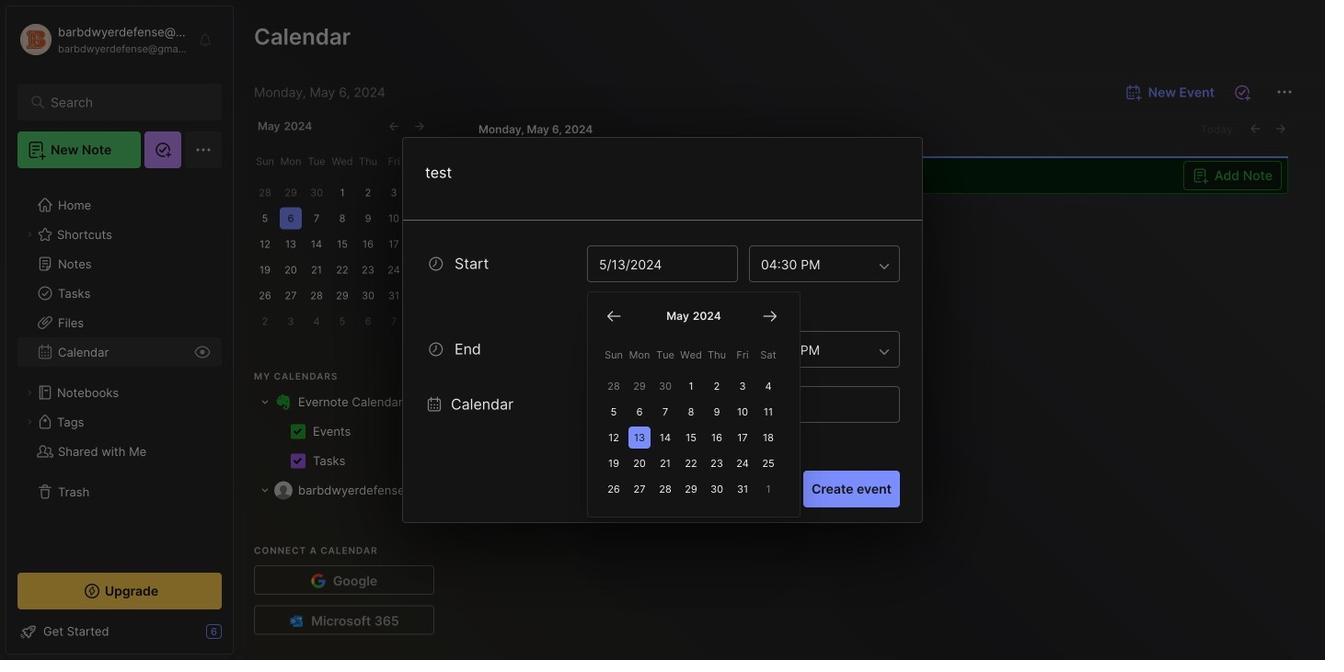 Task type: vqa. For each thing, say whether or not it's contained in the screenshot.
Expand note icon at the top
no



Task type: describe. For each thing, give the bounding box(es) containing it.
tree inside main element
[[6, 179, 233, 557]]

Search text field
[[51, 94, 197, 111]]

1 row from the top
[[254, 388, 421, 418]]

1 grid from the top
[[254, 388, 421, 477]]

2 grid from the top
[[254, 477, 421, 565]]

main element
[[0, 0, 239, 661]]

arrow image for first row from the bottom
[[260, 486, 271, 497]]

4 row from the top
[[254, 477, 421, 506]]

3 row from the top
[[254, 447, 421, 477]]

arrow image for 4th row from the bottom of the page
[[260, 397, 271, 408]]

2 row from the top
[[254, 418, 421, 447]]

Select308 checkbox
[[291, 454, 306, 469]]

expand tags image
[[24, 417, 35, 428]]

Select307 checkbox
[[291, 425, 306, 440]]

new task image
[[1233, 83, 1252, 102]]



Task type: locate. For each thing, give the bounding box(es) containing it.
None checkbox
[[587, 296, 602, 311]]

Event title text field
[[423, 160, 891, 216]]

1 vertical spatial arrow image
[[260, 486, 271, 497]]

cell
[[298, 394, 407, 412], [313, 423, 358, 442], [313, 453, 353, 471], [298, 482, 421, 500], [285, 512, 369, 530]]

expand notebooks image
[[24, 388, 35, 399]]

grid
[[254, 388, 421, 477], [254, 477, 421, 565]]

Start field
[[587, 246, 738, 283], [749, 246, 900, 283], [749, 331, 900, 368]]

arrow image
[[260, 397, 271, 408], [260, 486, 271, 497]]

None search field
[[51, 91, 197, 113]]

row down select308 checkbox
[[254, 477, 421, 506]]

tab panel
[[603, 306, 785, 504]]

1 arrow image from the top
[[260, 397, 271, 408]]

0 vertical spatial arrow image
[[260, 397, 271, 408]]

May field
[[663, 309, 689, 324]]

2024 field
[[689, 309, 721, 324]]

2 arrow image from the top
[[260, 486, 271, 497]]

row up select308 checkbox
[[254, 418, 421, 447]]

row
[[254, 388, 421, 418], [254, 418, 421, 447], [254, 447, 421, 477], [254, 477, 421, 506]]

none search field inside main element
[[51, 91, 197, 113]]

row up select307 option
[[254, 388, 421, 418]]

row down select307 option
[[254, 447, 421, 477]]

tree
[[6, 179, 233, 557]]



